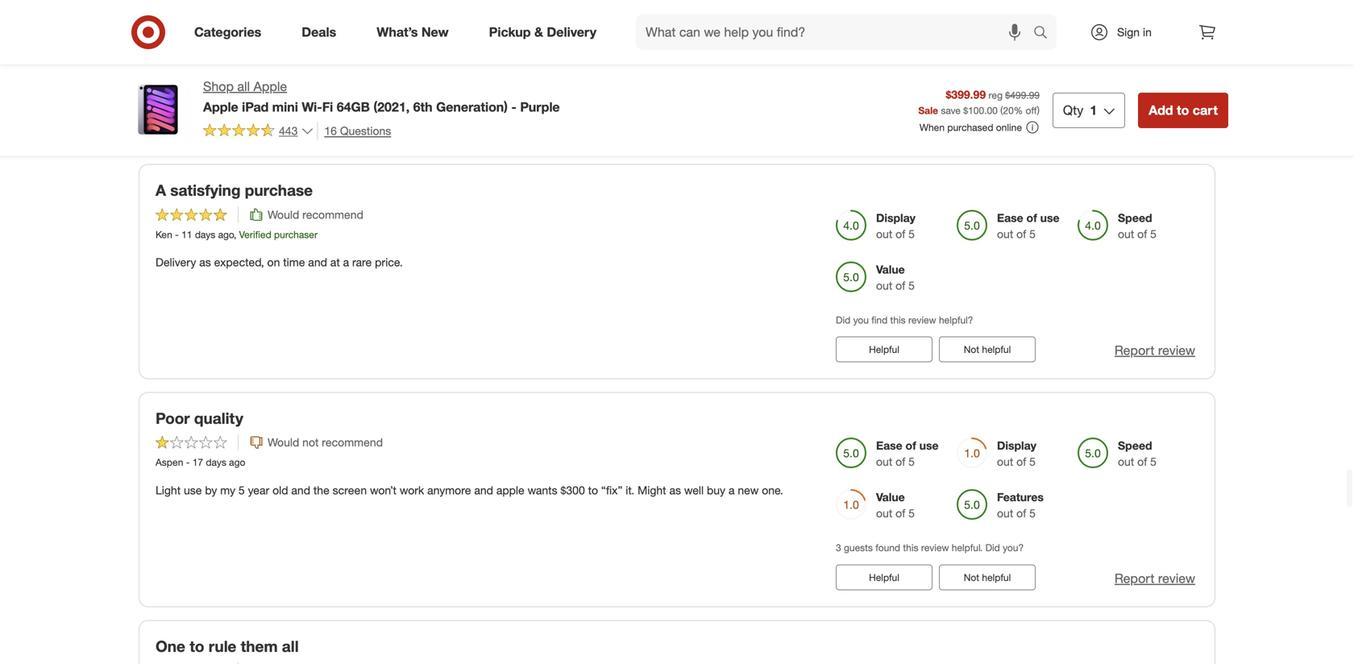 Task type: locate. For each thing, give the bounding box(es) containing it.
it right perfect!
[[331, 27, 337, 41]]

time
[[283, 255, 305, 269]]

2 horizontal spatial -
[[512, 99, 517, 115]]

64gb
[[337, 99, 370, 115]]

to right add at right top
[[1177, 102, 1190, 118]]

generation)
[[436, 99, 508, 115]]

$399.99 reg $499.99 sale save $ 100.00 ( 20 % off )
[[919, 87, 1040, 116]]

apple
[[254, 79, 287, 94], [203, 99, 238, 115]]

2 did you find this review helpful? from the top
[[836, 314, 974, 326]]

did you find this review helpful?
[[836, 86, 974, 98], [836, 314, 974, 326]]

1 vertical spatial speed out of 5
[[1118, 439, 1157, 469]]

delivery right &
[[547, 24, 597, 40]]

,
[[234, 228, 236, 241]]

2 helpful button from the top
[[836, 565, 933, 590]]

mini
[[272, 99, 298, 115]]

2 vertical spatial report
[[1115, 571, 1155, 586]]

443 link
[[203, 122, 314, 141]]

as left expected, at left
[[199, 255, 211, 269]]

0 horizontal spatial as
[[199, 255, 211, 269]]

as left well
[[670, 483, 681, 497]]

pickup & delivery link
[[475, 15, 617, 50]]

a
[[343, 255, 349, 269], [729, 483, 735, 497]]

1 vertical spatial find
[[872, 314, 888, 326]]

1 vertical spatial not
[[303, 436, 319, 450]]

days for 11
[[195, 228, 215, 241]]

report review for a satisfying purchase
[[1115, 343, 1196, 358]]

0 vertical spatial value out of 5
[[877, 262, 915, 293]]

is right size
[[277, 27, 285, 41]]

2 speed out of 5 from the top
[[1118, 439, 1157, 469]]

1 vertical spatial report review
[[1115, 343, 1196, 358]]

a right buy at the bottom of page
[[729, 483, 735, 497]]

1 not helpful button from the top
[[939, 109, 1036, 134]]

1 speed out of 5 from the top
[[1118, 211, 1157, 241]]

What can we help you find? suggestions appear below search field
[[636, 15, 1038, 50]]

1 vertical spatial value
[[877, 490, 905, 505]]

2 vertical spatial not helpful
[[964, 572, 1011, 584]]

0 horizontal spatial great
[[505, 27, 531, 41]]

0 vertical spatial helpful
[[869, 343, 900, 356]]

1 horizontal spatial great
[[621, 27, 647, 41]]

-
[[512, 99, 517, 115], [175, 228, 179, 241], [186, 457, 190, 469]]

a right at
[[343, 255, 349, 269]]

not for a satisfying purchase
[[964, 343, 980, 356]]

recommend up purchaser
[[303, 207, 364, 222]]

1 vertical spatial helpful?
[[939, 314, 974, 326]]

- inside shop all apple apple ipad mini wi-fi 64gb (2021, 6th generation) - purple
[[512, 99, 517, 115]]

delivery
[[547, 24, 597, 40], [156, 255, 196, 269]]

of inside features out of 5
[[1017, 507, 1027, 521]]

1 vertical spatial all
[[282, 637, 299, 656]]

2 vertical spatial report review
[[1115, 571, 1196, 586]]

helpful button for poor quality
[[836, 565, 933, 590]]

wants
[[528, 483, 558, 497]]

3 report review button from the top
[[1115, 570, 1196, 588]]

1 vertical spatial did
[[836, 314, 851, 326]]

to left rule
[[190, 637, 204, 656]]

report for a satisfying purchase
[[1115, 343, 1155, 358]]

size
[[254, 27, 274, 41]]

sign in
[[1118, 25, 1152, 39]]

0 vertical spatial value
[[877, 262, 905, 276]]

to inside add to cart button
[[1177, 102, 1190, 118]]

3 not helpful from the top
[[964, 572, 1011, 584]]

great left the internet
[[621, 27, 647, 41]]

2 value out of 5 from the top
[[877, 490, 915, 521]]

0 horizontal spatial it
[[331, 27, 337, 41]]

2 report from the top
[[1115, 343, 1155, 358]]

it right heavy!
[[474, 27, 480, 41]]

2 vertical spatial did
[[986, 542, 1001, 554]]

0 vertical spatial ease of use out of 5
[[997, 211, 1060, 241]]

0 horizontal spatial delivery
[[156, 255, 196, 269]]

2 helpful from the top
[[869, 572, 900, 584]]

find for speed out of 5
[[872, 314, 888, 326]]

2 vertical spatial -
[[186, 457, 190, 469]]

2 value from the top
[[877, 490, 905, 505]]

3 not helpful button from the top
[[939, 565, 1036, 590]]

would
[[268, 207, 299, 222], [268, 436, 299, 450]]

1 helpful button from the top
[[836, 337, 933, 362]]

2 helpful? from the top
[[939, 314, 974, 326]]

0 vertical spatial find
[[872, 86, 888, 98]]

1 vertical spatial report
[[1115, 343, 1155, 358]]

by
[[205, 483, 217, 497]]

0 vertical spatial not
[[964, 115, 980, 127]]

value for a satisfying purchase
[[877, 262, 905, 276]]

to
[[378, 27, 388, 41], [1177, 102, 1190, 118], [588, 483, 598, 497], [190, 637, 204, 656]]

fi
[[322, 99, 333, 115]]

out
[[877, 50, 893, 64], [997, 50, 1014, 64], [877, 227, 893, 241], [997, 227, 1014, 241], [1118, 227, 1135, 241], [877, 278, 893, 293], [877, 455, 893, 469], [997, 455, 1014, 469], [1118, 455, 1135, 469], [877, 507, 893, 521], [997, 507, 1014, 521]]

delivery down 11
[[156, 255, 196, 269]]

value out of 5
[[877, 262, 915, 293], [877, 490, 915, 521]]

0 vertical spatial report review
[[1115, 115, 1196, 130]]

0 vertical spatial helpful button
[[836, 337, 933, 362]]

apple up mini
[[254, 79, 287, 94]]

2 find from the top
[[872, 314, 888, 326]]

and
[[578, 27, 597, 41], [308, 255, 327, 269], [291, 483, 310, 497], [474, 483, 493, 497]]

1 vertical spatial helpful button
[[836, 565, 933, 590]]

report for poor quality
[[1115, 571, 1155, 586]]

shop
[[203, 79, 234, 94]]

not helpful
[[964, 115, 1011, 127], [964, 343, 1011, 356], [964, 572, 1011, 584]]

did you find this review helpful? for display out of 5
[[836, 86, 974, 98]]

- left 11
[[175, 228, 179, 241]]

3 helpful from the top
[[982, 572, 1011, 584]]

1 value out of 5 from the top
[[877, 262, 915, 293]]

1 vertical spatial recommend
[[322, 436, 383, 450]]

1 horizontal spatial use
[[920, 439, 939, 453]]

1 vertical spatial display out of 5
[[877, 211, 916, 241]]

speed
[[1118, 211, 1153, 225], [1118, 439, 1153, 453]]

deals link
[[288, 15, 357, 50]]

not for poor quality
[[964, 572, 980, 584]]

apple down the "shop"
[[203, 99, 238, 115]]

features
[[534, 27, 575, 41], [997, 490, 1044, 505]]

2 vertical spatial not helpful button
[[939, 565, 1036, 590]]

ease of use out of 5
[[997, 211, 1060, 241], [877, 439, 939, 469]]

ago up my
[[229, 457, 245, 469]]

2 speed from the top
[[1118, 439, 1153, 453]]

0 horizontal spatial ease
[[877, 439, 903, 453]]

443
[[279, 124, 298, 138]]

ease
[[997, 211, 1024, 225], [877, 439, 903, 453]]

2 you from the top
[[854, 314, 869, 326]]

3 report from the top
[[1115, 571, 1155, 586]]

features right the "pickup"
[[534, 27, 575, 41]]

ago left verified
[[218, 228, 234, 241]]

1 vertical spatial not helpful
[[964, 343, 1011, 356]]

report review button
[[1115, 113, 1196, 132], [1115, 341, 1196, 360], [1115, 570, 1196, 588]]

you for speed out of 5
[[854, 314, 869, 326]]

would up old on the left bottom of page
[[268, 436, 299, 450]]

2 vertical spatial display
[[997, 439, 1037, 453]]

not helpful for poor quality
[[964, 572, 1011, 584]]

1 vertical spatial you
[[854, 314, 869, 326]]

1 vertical spatial helpful
[[982, 343, 1011, 356]]

a
[[156, 181, 166, 200]]

6th
[[413, 99, 433, 115]]

1 vertical spatial days
[[206, 457, 226, 469]]

would up purchaser
[[268, 207, 299, 222]]

it
[[331, 27, 337, 41], [474, 27, 480, 41]]

add to cart button
[[1139, 93, 1229, 128]]

2 report review from the top
[[1115, 343, 1196, 358]]

(
[[1001, 104, 1003, 116]]

2 vertical spatial not
[[964, 572, 980, 584]]

1 find from the top
[[872, 86, 888, 98]]

2 not helpful button from the top
[[939, 337, 1036, 362]]

0 vertical spatial ease
[[997, 211, 1024, 225]]

0 horizontal spatial has
[[483, 27, 501, 41]]

1 did you find this review helpful? from the top
[[836, 86, 974, 98]]

0 vertical spatial did you find this review helpful?
[[836, 86, 974, 98]]

0 vertical spatial not helpful
[[964, 115, 1011, 127]]

- left 17
[[186, 457, 190, 469]]

0 vertical spatial display
[[997, 34, 1037, 48]]

1 vertical spatial did you find this review helpful?
[[836, 314, 974, 326]]

not helpful button for poor quality
[[939, 565, 1036, 590]]

is left easy
[[340, 27, 349, 41]]

0 vertical spatial recommend
[[303, 207, 364, 222]]

1 vertical spatial not helpful button
[[939, 337, 1036, 362]]

1 helpful from the top
[[869, 343, 900, 356]]

1 vertical spatial not
[[964, 343, 980, 356]]

of
[[896, 50, 906, 64], [1017, 50, 1027, 64], [1027, 211, 1038, 225], [896, 227, 906, 241], [1017, 227, 1027, 241], [1138, 227, 1148, 241], [896, 278, 906, 293], [906, 439, 917, 453], [896, 455, 906, 469], [1017, 455, 1027, 469], [1138, 455, 1148, 469], [896, 507, 906, 521], [1017, 507, 1027, 521]]

won't
[[370, 483, 397, 497]]

purple
[[520, 99, 560, 115]]

2 great from the left
[[621, 27, 647, 41]]

not up the
[[303, 436, 319, 450]]

0 vertical spatial did
[[836, 86, 851, 98]]

1 speed from the top
[[1118, 211, 1153, 225]]

recommend up screen
[[322, 436, 383, 450]]

0 vertical spatial report
[[1115, 115, 1155, 130]]

report review
[[1115, 115, 1196, 130], [1115, 343, 1196, 358], [1115, 571, 1196, 586]]

1 horizontal spatial is
[[340, 27, 349, 41]]

speed out of 5
[[1118, 211, 1157, 241], [1118, 439, 1157, 469]]

0 vertical spatial not
[[419, 27, 435, 41]]

0 vertical spatial you
[[854, 86, 869, 98]]

the
[[314, 483, 330, 497]]

1 horizontal spatial features
[[997, 490, 1044, 505]]

reg
[[989, 89, 1003, 101]]

1 vertical spatial helpful
[[869, 572, 900, 584]]

1 vertical spatial value out of 5
[[877, 490, 915, 521]]

11
[[182, 228, 192, 241]]

0 vertical spatial a
[[343, 255, 349, 269]]

has
[[483, 27, 501, 41], [600, 27, 618, 41]]

2 would from the top
[[268, 436, 299, 450]]

report review button for a satisfying purchase
[[1115, 341, 1196, 360]]

1 horizontal spatial has
[[600, 27, 618, 41]]

0 vertical spatial helpful
[[982, 115, 1011, 127]]

you
[[854, 86, 869, 98], [854, 314, 869, 326]]

easy
[[352, 27, 375, 41]]

0 horizontal spatial use
[[184, 483, 202, 497]]

add
[[1149, 102, 1174, 118]]

1 vertical spatial report review button
[[1115, 341, 1196, 360]]

20
[[1003, 104, 1014, 116]]

1 would from the top
[[268, 207, 299, 222]]

- left purple
[[512, 99, 517, 115]]

all up ipad
[[237, 79, 250, 94]]

not
[[419, 27, 435, 41], [303, 436, 319, 450]]

report review button for poor quality
[[1115, 570, 1196, 588]]

helpful?
[[939, 86, 974, 98], [939, 314, 974, 326]]

0 vertical spatial report review button
[[1115, 113, 1196, 132]]

1 horizontal spatial as
[[670, 483, 681, 497]]

- for ken - 11 days ago , verified purchaser
[[175, 228, 179, 241]]

2 horizontal spatial use
[[1041, 211, 1060, 225]]

2 vertical spatial use
[[184, 483, 202, 497]]

might
[[638, 483, 667, 497]]

as
[[199, 255, 211, 269], [670, 483, 681, 497]]

1 vertical spatial -
[[175, 228, 179, 241]]

0 vertical spatial not helpful button
[[939, 109, 1036, 134]]

1 great from the left
[[505, 27, 531, 41]]

2 not from the top
[[964, 343, 980, 356]]

2 not helpful from the top
[[964, 343, 1011, 356]]

value out of 5 for a satisfying purchase
[[877, 262, 915, 293]]

when
[[920, 121, 945, 133]]

0 vertical spatial helpful?
[[939, 86, 974, 98]]

helpful
[[982, 115, 1011, 127], [982, 343, 1011, 356], [982, 572, 1011, 584]]

not
[[964, 115, 980, 127], [964, 343, 980, 356], [964, 572, 980, 584]]

all right them
[[282, 637, 299, 656]]

0 vertical spatial ago
[[218, 228, 234, 241]]

2 it from the left
[[474, 27, 480, 41]]

days right 17
[[206, 457, 226, 469]]

0 horizontal spatial features
[[534, 27, 575, 41]]

2 vertical spatial report review button
[[1115, 570, 1196, 588]]

review
[[909, 86, 937, 98], [1159, 115, 1196, 130], [909, 314, 937, 326], [1159, 343, 1196, 358], [922, 542, 949, 554], [1159, 571, 1196, 586]]

days
[[195, 228, 215, 241], [206, 457, 226, 469]]

found
[[876, 542, 901, 554]]

&
[[535, 24, 543, 40]]

is
[[277, 27, 285, 41], [340, 27, 349, 41]]

3 not from the top
[[964, 572, 980, 584]]

great
[[505, 27, 531, 41], [621, 27, 647, 41]]

2 helpful from the top
[[982, 343, 1011, 356]]

0 horizontal spatial not
[[303, 436, 319, 450]]

1 horizontal spatial -
[[186, 457, 190, 469]]

not helpful button for a satisfying purchase
[[939, 337, 1036, 362]]

0 horizontal spatial a
[[343, 255, 349, 269]]

0 vertical spatial speed out of 5
[[1118, 211, 1157, 241]]

not right hold,
[[419, 27, 435, 41]]

2 report review button from the top
[[1115, 341, 1196, 360]]

2 vertical spatial helpful
[[982, 572, 1011, 584]]

1 vertical spatial as
[[670, 483, 681, 497]]

qty
[[1064, 102, 1084, 118]]

%
[[1014, 104, 1023, 116]]

1 vertical spatial speed
[[1118, 439, 1153, 453]]

would for poor quality
[[268, 436, 299, 450]]

helpful? for speed out of 5
[[939, 314, 974, 326]]

1 you from the top
[[854, 86, 869, 98]]

sign
[[1118, 25, 1140, 39]]

1 horizontal spatial a
[[729, 483, 735, 497]]

has right heavy!
[[483, 27, 501, 41]]

0 vertical spatial delivery
[[547, 24, 597, 40]]

features up you?
[[997, 490, 1044, 505]]

0 vertical spatial -
[[512, 99, 517, 115]]

off
[[1026, 104, 1038, 116]]

1 helpful? from the top
[[939, 86, 974, 98]]

1 value from the top
[[877, 262, 905, 276]]

3 report review from the top
[[1115, 571, 1196, 586]]

not helpful button
[[939, 109, 1036, 134], [939, 337, 1036, 362], [939, 565, 1036, 590]]

image of apple ipad mini wi-fi 64gb (2021, 6th generation) - purple image
[[126, 77, 190, 142]]

0 horizontal spatial apple
[[203, 99, 238, 115]]

helpful.
[[952, 542, 983, 554]]

great left &
[[505, 27, 531, 41]]

1 not from the top
[[964, 115, 980, 127]]

helpful for poor quality
[[869, 572, 900, 584]]

the
[[232, 27, 251, 41]]

0 horizontal spatial -
[[175, 228, 179, 241]]

qty 1
[[1064, 102, 1098, 118]]

ago for 11
[[218, 228, 234, 241]]

when purchased online
[[920, 121, 1022, 133]]

1 helpful from the top
[[982, 115, 1011, 127]]

has left the internet
[[600, 27, 618, 41]]

0 vertical spatial days
[[195, 228, 215, 241]]

find
[[872, 86, 888, 98], [872, 314, 888, 326]]

5
[[909, 50, 915, 64], [1030, 50, 1036, 64], [909, 227, 915, 241], [1030, 227, 1036, 241], [1151, 227, 1157, 241], [909, 278, 915, 293], [909, 455, 915, 469], [1030, 455, 1036, 469], [1151, 455, 1157, 469], [239, 483, 245, 497], [909, 507, 915, 521], [1030, 507, 1036, 521]]

days right 11
[[195, 228, 215, 241]]

2 is from the left
[[340, 27, 349, 41]]



Task type: vqa. For each thing, say whether or not it's contained in the screenshot.
'Careers'
no



Task type: describe. For each thing, give the bounding box(es) containing it.
0 horizontal spatial ease of use out of 5
[[877, 439, 939, 469]]

(2021,
[[374, 99, 410, 115]]

apple
[[497, 483, 525, 497]]

would for a satisfying purchase
[[268, 207, 299, 222]]

speed out of 5 for a satisfying purchase
[[1118, 211, 1157, 241]]

one
[[156, 637, 185, 656]]

1 it from the left
[[331, 27, 337, 41]]

and left apple
[[474, 483, 493, 497]]

new
[[738, 483, 759, 497]]

all inside shop all apple apple ipad mini wi-fi 64gb (2021, 6th generation) - purple
[[237, 79, 250, 94]]

search
[[1026, 26, 1065, 42]]

0 vertical spatial features
[[534, 27, 575, 41]]

what's
[[377, 24, 418, 40]]

poor quality
[[156, 409, 243, 428]]

1 vertical spatial use
[[920, 439, 939, 453]]

and right old on the left bottom of page
[[291, 483, 310, 497]]

verified
[[239, 228, 272, 241]]

to right easy
[[378, 27, 388, 41]]

love
[[156, 27, 180, 41]]

price.
[[375, 255, 403, 269]]

1 vertical spatial a
[[729, 483, 735, 497]]

wi-
[[302, 99, 322, 115]]

2 has from the left
[[600, 27, 618, 41]]

out inside features out of 5
[[997, 507, 1014, 521]]

rule
[[209, 637, 237, 656]]

light use by my 5 year old and the screen won't work anymore and apple wants $300 to "fix" it. might as well buy a new one.
[[156, 483, 784, 497]]

cart
[[1193, 102, 1218, 118]]

16 questions link
[[317, 122, 391, 140]]

aspen
[[156, 457, 183, 469]]

1 horizontal spatial ease
[[997, 211, 1024, 225]]

$
[[964, 104, 969, 116]]

0 vertical spatial use
[[1041, 211, 1060, 225]]

1 vertical spatial apple
[[203, 99, 238, 115]]

purchaser
[[274, 228, 318, 241]]

1
[[1090, 102, 1098, 118]]

features out of 5
[[997, 490, 1044, 521]]

ken - 11 days ago , verified purchaser
[[156, 228, 318, 241]]

- for aspen - 17 days ago
[[186, 457, 190, 469]]

work
[[400, 483, 424, 497]]

1 vertical spatial delivery
[[156, 255, 196, 269]]

1 horizontal spatial not
[[419, 27, 435, 41]]

you?
[[1003, 542, 1024, 554]]

1 vertical spatial display
[[877, 211, 916, 225]]

1 report review button from the top
[[1115, 113, 1196, 132]]

poor
[[156, 409, 190, 428]]

1 horizontal spatial delivery
[[547, 24, 597, 40]]

16 questions
[[324, 124, 391, 138]]

$399.99
[[946, 87, 986, 102]]

categories link
[[181, 15, 282, 50]]

sunshine
[[156, 0, 196, 12]]

purchase
[[245, 181, 313, 200]]

quality
[[194, 409, 243, 428]]

$300
[[561, 483, 585, 497]]

days for 17
[[206, 457, 226, 469]]

aspen - 17 days ago
[[156, 457, 245, 469]]

internet
[[650, 27, 689, 41]]

1 vertical spatial features
[[997, 490, 1044, 505]]

$499.99
[[1006, 89, 1040, 101]]

sign in link
[[1076, 15, 1177, 50]]

ago for 17
[[229, 457, 245, 469]]

1 horizontal spatial apple
[[254, 79, 287, 94]]

year
[[248, 483, 269, 497]]

1 is from the left
[[277, 27, 285, 41]]

0 vertical spatial as
[[199, 255, 211, 269]]

value for poor quality
[[877, 490, 905, 505]]

on
[[267, 255, 280, 269]]

2 vertical spatial display out of 5
[[997, 439, 1037, 469]]

well
[[684, 483, 704, 497]]

3
[[836, 542, 842, 554]]

helpful for a satisfying purchase
[[869, 343, 900, 356]]

purchased
[[948, 121, 994, 133]]

buy
[[707, 483, 726, 497]]

pickup
[[489, 24, 531, 40]]

3 guests found this review helpful. did you?
[[836, 542, 1024, 554]]

questions
[[340, 124, 391, 138]]

deals
[[302, 24, 336, 40]]

speed for a satisfying purchase
[[1118, 211, 1153, 225]]

)
[[1038, 104, 1040, 116]]

categories
[[194, 24, 261, 40]]

speed for poor quality
[[1118, 439, 1153, 453]]

a satisfying purchase
[[156, 181, 313, 200]]

online
[[996, 121, 1022, 133]]

my
[[220, 483, 235, 497]]

and left at
[[308, 255, 327, 269]]

ipad
[[242, 99, 269, 115]]

ipad!
[[204, 27, 229, 41]]

report review for poor quality
[[1115, 571, 1196, 586]]

pickup & delivery
[[489, 24, 597, 40]]

did you find this review helpful? for speed out of 5
[[836, 314, 974, 326]]

1 report from the top
[[1115, 115, 1155, 130]]

0 vertical spatial display out of 5
[[997, 34, 1037, 64]]

ken
[[156, 228, 172, 241]]

delivery as expected, on time and at a rare price.
[[156, 255, 403, 269]]

sale
[[919, 104, 939, 116]]

1 vertical spatial ease
[[877, 439, 903, 453]]

rare
[[352, 255, 372, 269]]

speed out of 5 for poor quality
[[1118, 439, 1157, 469]]

save
[[941, 104, 961, 116]]

helpful for poor quality
[[982, 572, 1011, 584]]

16
[[324, 124, 337, 138]]

it.
[[626, 483, 635, 497]]

not helpful for a satisfying purchase
[[964, 343, 1011, 356]]

and right &
[[578, 27, 597, 41]]

you for display out of 5
[[854, 86, 869, 98]]

1 horizontal spatial ease of use out of 5
[[997, 211, 1060, 241]]

helpful for a satisfying purchase
[[982, 343, 1011, 356]]

perfect!
[[288, 27, 328, 41]]

helpful button for a satisfying purchase
[[836, 337, 933, 362]]

what's new
[[377, 24, 449, 40]]

out of 5
[[877, 50, 915, 64]]

screen
[[333, 483, 367, 497]]

did for speed out of 5
[[836, 314, 851, 326]]

satisfying
[[170, 181, 241, 200]]

1 report review from the top
[[1115, 115, 1196, 130]]

what's new link
[[363, 15, 469, 50]]

search button
[[1026, 15, 1065, 53]]

shop all apple apple ipad mini wi-fi 64gb (2021, 6th generation) - purple
[[203, 79, 560, 115]]

to left the "fix"
[[588, 483, 598, 497]]

one.
[[762, 483, 784, 497]]

1 not helpful from the top
[[964, 115, 1011, 127]]

them
[[241, 637, 278, 656]]

5 inside features out of 5
[[1030, 507, 1036, 521]]

heavy!
[[438, 27, 471, 41]]

find for display out of 5
[[872, 86, 888, 98]]

in
[[1143, 25, 1152, 39]]

new
[[422, 24, 449, 40]]

did for display out of 5
[[836, 86, 851, 98]]

one to rule them all
[[156, 637, 299, 656]]

would not recommend
[[268, 436, 383, 450]]

helpful? for display out of 5
[[939, 86, 974, 98]]

value out of 5 for poor quality
[[877, 490, 915, 521]]

1 horizontal spatial all
[[282, 637, 299, 656]]

1 has from the left
[[483, 27, 501, 41]]



